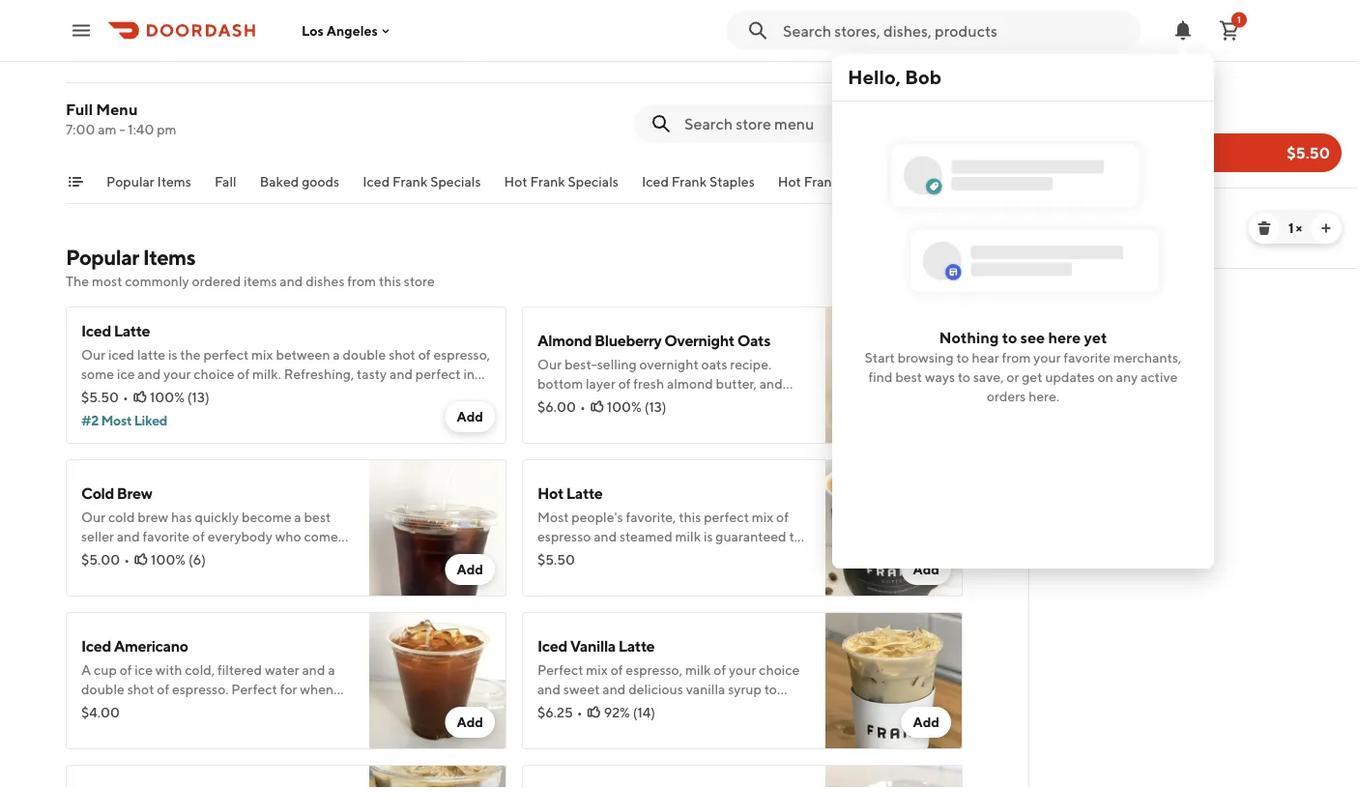 Task type: describe. For each thing, give the bounding box(es) containing it.
• for cold brew
[[124, 552, 130, 568]]

staples for hot frank staples
[[842, 174, 887, 190]]

baked goods
[[260, 174, 340, 190]]

our
[[81, 347, 106, 363]]

mix
[[251, 347, 273, 363]]

any inside nothing to see here yet start browsing to hear from your favorite merchants, find best ways to save, or get updates on any active orders here.
[[1116, 369, 1138, 385]]

iced vanilla latte
[[538, 637, 655, 655]]

×
[[1296, 220, 1303, 236]]

hot frank specials
[[504, 174, 619, 190]]

hot frank staples button
[[778, 172, 887, 203]]

overnight oats apple cinnamon image
[[826, 765, 963, 788]]

here.
[[1029, 388, 1060, 404]]

and inside popular items the most commonly ordered items and dishes from this store
[[280, 273, 303, 289]]

store
[[404, 273, 435, 289]]

milk.
[[252, 366, 281, 382]]

iced for iced latte our iced latte is the perfect mix between a double shot of espresso, some ice and your choice of milk. refreshing, tasty and perfect in any weather. 16 oz.
[[81, 322, 111, 340]]

add button for iced americano
[[445, 707, 495, 738]]

shot
[[389, 347, 416, 363]]

iced
[[108, 347, 135, 363]]

refreshing,
[[284, 366, 354, 382]]

blueberry
[[595, 331, 662, 350]]

and down shot
[[390, 366, 413, 382]]

save,
[[974, 369, 1004, 385]]

your inside nothing to see here yet start browsing to hear from your favorite merchants, find best ways to save, or get updates on any active orders here.
[[1034, 349, 1061, 365]]

oz.
[[177, 385, 195, 401]]

(14)
[[633, 704, 656, 720]]

-
[[119, 121, 125, 137]]

teas
[[1077, 174, 1104, 190]]

add for hot latte
[[913, 561, 940, 577]]

0 vertical spatial perfect
[[204, 347, 249, 363]]

iced for iced latte
[[1045, 205, 1076, 224]]

add button for hot latte
[[902, 554, 952, 585]]

start
[[865, 349, 895, 365]]

add button for cold brew
[[445, 554, 495, 585]]

some
[[81, 366, 114, 382]]

add one to cart image
[[1319, 220, 1334, 236]]

notification bell image
[[1172, 19, 1195, 42]]

between
[[276, 347, 330, 363]]

nothing
[[939, 328, 999, 346]]

(13) for almond blueberry overnight oats
[[645, 399, 667, 415]]

$5.50 down some
[[81, 389, 119, 405]]

checkout
[[1057, 144, 1128, 162]]

$4.00
[[81, 704, 120, 720]]

in
[[464, 366, 475, 382]]

iced americano image
[[369, 612, 507, 749]]

here
[[1049, 328, 1081, 346]]

almond blueberry overnight oats image
[[826, 307, 963, 444]]

cold brew
[[81, 484, 152, 502]]

$6.00
[[538, 399, 576, 415]]

show menu categories image
[[68, 174, 83, 190]]

commonly
[[125, 273, 189, 289]]

latte right vanilla
[[619, 637, 655, 655]]

double
[[343, 347, 386, 363]]

goods
[[302, 174, 340, 190]]

hello,
[[848, 66, 901, 88]]

iced hot matcha, chai and teas
[[911, 174, 1104, 190]]

0 horizontal spatial of
[[92, 17, 102, 31]]

americano
[[114, 637, 188, 655]]

overnight
[[665, 331, 735, 350]]

$6.25 •
[[538, 704, 583, 720]]

almond
[[538, 331, 592, 350]]

add for iced vanilla latte
[[913, 714, 940, 730]]

and inside button
[[1051, 174, 1074, 190]]

favorite
[[1064, 349, 1111, 365]]

specials for iced frank specials
[[430, 174, 481, 190]]

Store search: begin typing to search for stores available on DoorDash text field
[[783, 20, 1129, 41]]

weather.
[[106, 385, 159, 401]]

fall
[[215, 174, 237, 190]]

ice
[[117, 366, 135, 382]]

hot latte
[[538, 484, 603, 502]]

choice
[[194, 366, 235, 382]]

$5.00
[[81, 552, 120, 568]]

baked
[[260, 174, 299, 190]]

latte for hot latte
[[567, 484, 603, 502]]

open menu image
[[70, 19, 93, 42]]

latte for iced latte
[[1079, 205, 1117, 224]]

staples for iced frank staples
[[710, 174, 755, 190]]

hello, bob
[[848, 66, 942, 88]]

add for cold brew
[[457, 561, 483, 577]]

hot frank staples
[[778, 174, 887, 190]]

specials for hot frank specials
[[568, 174, 619, 190]]

latte
[[137, 347, 165, 363]]

$5.50 •
[[81, 389, 129, 405]]

2 vertical spatial to
[[958, 369, 971, 385]]

1 items, open order cart image
[[1218, 19, 1242, 42]]

menu
[[96, 100, 138, 118]]

full
[[66, 100, 93, 118]]

1 for 1 ×
[[1289, 220, 1294, 236]]

orders
[[987, 388, 1026, 404]]

$5.50 up ×
[[1287, 144, 1331, 162]]

the
[[66, 273, 89, 289]]

updates
[[1046, 369, 1095, 385]]

popular items
[[106, 174, 191, 190]]

tasty
[[357, 366, 387, 382]]

$5.00 •
[[81, 552, 130, 568]]

ordered
[[192, 273, 241, 289]]

this
[[379, 273, 401, 289]]

frank for iced frank specials
[[393, 174, 428, 190]]



Task type: locate. For each thing, give the bounding box(es) containing it.
from inside nothing to see here yet start browsing to hear from your favorite merchants, find best ways to save, or get updates on any active orders here.
[[1002, 349, 1031, 365]]

100% (13) for almond blueberry overnight oats
[[607, 399, 667, 415]]

$5.50 down hot latte
[[538, 552, 575, 568]]

iced for iced frank staples
[[642, 174, 669, 190]]

frank for hot frank staples
[[804, 174, 839, 190]]

#2 most liked
[[81, 412, 167, 428]]

hot left matcha,
[[940, 174, 964, 190]]

iced for iced americano
[[81, 637, 111, 655]]

iced frank specials
[[363, 174, 481, 190]]

•
[[123, 389, 129, 405], [580, 399, 586, 415], [124, 552, 130, 568], [577, 704, 583, 720]]

popular items button
[[106, 172, 191, 203]]

iced left americano
[[81, 637, 111, 655]]

$5.50 down the iced latte
[[1045, 234, 1083, 250]]

popular inside popular items the most commonly ordered items and dishes from this store
[[66, 245, 139, 270]]

latte up iced
[[114, 322, 150, 340]]

popular inside button
[[106, 174, 154, 190]]

100% (13) down 'blueberry'
[[607, 399, 667, 415]]

1 staples from the left
[[710, 174, 755, 190]]

popular for popular items
[[106, 174, 154, 190]]

oats
[[738, 331, 771, 350]]

from left this on the left
[[347, 273, 376, 289]]

iced vanilla latte image
[[826, 612, 963, 749]]

hot frank specials button
[[504, 172, 619, 203]]

(13) down 'almond blueberry overnight oats'
[[645, 399, 667, 415]]

• for iced vanilla latte
[[577, 704, 583, 720]]

find
[[869, 369, 893, 385]]

100% (13) for iced latte
[[150, 389, 210, 405]]

iced left scroll menu navigation right icon
[[911, 174, 938, 190]]

dishes
[[306, 273, 345, 289]]

0 vertical spatial popular
[[106, 174, 154, 190]]

1 left ×
[[1289, 220, 1294, 236]]

5
[[104, 17, 111, 31]]

16
[[161, 385, 175, 401]]

100% for cold brew
[[151, 552, 186, 568]]

hot latte image
[[826, 459, 963, 597]]

1 horizontal spatial any
[[1116, 369, 1138, 385]]

frank
[[1045, 96, 1089, 117], [393, 174, 428, 190], [530, 174, 565, 190], [672, 174, 707, 190], [804, 174, 839, 190]]

merchants,
[[1114, 349, 1182, 365]]

1
[[1238, 14, 1242, 25], [1289, 220, 1294, 236]]

and right items
[[280, 273, 303, 289]]

scroll menu navigation right image
[[940, 174, 955, 190]]

iced latte our iced latte is the perfect mix between a double shot of espresso, some ice and your choice of milk. refreshing, tasty and perfect in any weather. 16 oz.
[[81, 322, 490, 401]]

nothing to see here yet start browsing to hear from your favorite merchants, find best ways to save, or get updates on any active orders here.
[[865, 328, 1182, 404]]

1 horizontal spatial staples
[[842, 174, 887, 190]]

0 vertical spatial your
[[1034, 349, 1061, 365]]

(6)
[[188, 552, 206, 568]]

items left fall
[[157, 174, 191, 190]]

your up the get
[[1034, 349, 1061, 365]]

brew
[[117, 484, 152, 502]]

iced for iced hot matcha, chai and teas
[[911, 174, 938, 190]]

coffee
[[1092, 96, 1145, 117]]

1 horizontal spatial (13)
[[645, 399, 667, 415]]

0 horizontal spatial your
[[164, 366, 191, 382]]

most
[[101, 412, 132, 428]]

any inside iced latte our iced latte is the perfect mix between a double shot of espresso, some ice and your choice of milk. refreshing, tasty and perfect in any weather. 16 oz.
[[81, 385, 103, 401]]

0 vertical spatial of
[[92, 17, 102, 31]]

and down latte
[[138, 366, 161, 382]]

0 horizontal spatial (13)
[[187, 389, 210, 405]]

frank coffee
[[1045, 96, 1145, 117]]

items for popular items
[[157, 174, 191, 190]]

add
[[457, 409, 483, 425], [457, 561, 483, 577], [913, 561, 940, 577], [457, 714, 483, 730], [913, 714, 940, 730]]

• for iced latte
[[123, 389, 129, 405]]

items
[[157, 174, 191, 190], [143, 245, 195, 270]]

1 specials from the left
[[430, 174, 481, 190]]

1 vertical spatial any
[[81, 385, 103, 401]]

frank for iced frank staples
[[672, 174, 707, 190]]

(13) down choice
[[187, 389, 210, 405]]

from for items
[[347, 273, 376, 289]]

1 right notification bell image
[[1238, 14, 1242, 25]]

popular for popular items the most commonly ordered items and dishes from this store
[[66, 245, 139, 270]]

iced frank staples
[[642, 174, 755, 190]]

1 vertical spatial items
[[143, 245, 195, 270]]

from up or
[[1002, 349, 1031, 365]]

(13)
[[187, 389, 210, 405], [645, 399, 667, 415]]

1 vertical spatial popular
[[66, 245, 139, 270]]

$6.25
[[538, 704, 573, 720]]

100% for iced latte
[[150, 389, 185, 405]]

iced inside iced latte our iced latte is the perfect mix between a double shot of espresso, some ice and your choice of milk. refreshing, tasty and perfect in any weather. 16 oz.
[[81, 322, 111, 340]]

1 horizontal spatial perfect
[[416, 366, 461, 382]]

on
[[1098, 369, 1114, 385]]

latte for iced latte our iced latte is the perfect mix between a double shot of espresso, some ice and your choice of milk. refreshing, tasty and perfect in any weather. 16 oz.
[[114, 322, 150, 340]]

baked goods button
[[260, 172, 340, 203]]

1 inside button
[[1238, 14, 1242, 25]]

hot for hot frank staples
[[778, 174, 802, 190]]

latte inside iced latte our iced latte is the perfect mix between a double shot of espresso, some ice and your choice of milk. refreshing, tasty and perfect in any weather. 16 oz.
[[114, 322, 150, 340]]

active
[[1141, 369, 1178, 385]]

0 horizontal spatial any
[[81, 385, 103, 401]]

0 horizontal spatial 100% (13)
[[150, 389, 210, 405]]

espresso,
[[434, 347, 490, 363]]

latte down $6.00 •
[[567, 484, 603, 502]]

any right on
[[1116, 369, 1138, 385]]

pm
[[157, 121, 177, 137]]

100% left (6)
[[151, 552, 186, 568]]

0 horizontal spatial specials
[[430, 174, 481, 190]]

from for to
[[1002, 349, 1031, 365]]

remove item from cart image
[[1257, 220, 1273, 236]]

100% (13) up liked
[[150, 389, 210, 405]]

$6.00 •
[[538, 399, 586, 415]]

to right ways
[[958, 369, 971, 385]]

100% (13)
[[150, 389, 210, 405], [607, 399, 667, 415]]

1 horizontal spatial from
[[1002, 349, 1031, 365]]

hot for hot latte
[[538, 484, 564, 502]]

almond blueberry overnight oats
[[538, 331, 771, 350]]

$5.50
[[1287, 144, 1331, 162], [1045, 234, 1083, 250], [81, 389, 119, 405], [538, 552, 575, 568]]

(13) for iced latte
[[187, 389, 210, 405]]

items up the commonly
[[143, 245, 195, 270]]

frank for hot frank specials
[[530, 174, 565, 190]]

1 vertical spatial perfect
[[416, 366, 461, 382]]

los angeles
[[302, 22, 378, 38]]

most
[[92, 273, 122, 289]]

• for almond blueberry overnight oats
[[580, 399, 586, 415]]

0 horizontal spatial perfect
[[204, 347, 249, 363]]

los angeles button
[[302, 22, 393, 38]]

fall button
[[215, 172, 237, 203]]

1 horizontal spatial of
[[237, 366, 250, 382]]

0 vertical spatial 1
[[1238, 14, 1242, 25]]

0 vertical spatial from
[[347, 273, 376, 289]]

hot down item search search box
[[778, 174, 802, 190]]

100% for almond blueberry overnight oats
[[607, 399, 642, 415]]

2 staples from the left
[[842, 174, 887, 190]]

iced
[[363, 174, 390, 190], [642, 174, 669, 190], [911, 174, 938, 190], [1045, 205, 1076, 224], [81, 322, 111, 340], [81, 637, 111, 655], [538, 637, 568, 655]]

hot for hot frank specials
[[504, 174, 528, 190]]

iced up our
[[81, 322, 111, 340]]

1 horizontal spatial 100% (13)
[[607, 399, 667, 415]]

from inside popular items the most commonly ordered items and dishes from this store
[[347, 273, 376, 289]]

iced left vanilla
[[538, 637, 568, 655]]

vanilla
[[570, 637, 616, 655]]

iced frank staples button
[[642, 172, 755, 203]]

latte down teas
[[1079, 205, 1117, 224]]

frank coffee link
[[1045, 95, 1342, 118]]

hot down "$6.00"
[[538, 484, 564, 502]]

100% right $6.00 •
[[607, 399, 642, 415]]

liked
[[134, 412, 167, 428]]

iced dark chocolate mocha image
[[369, 765, 507, 788]]

ways
[[925, 369, 955, 385]]

yet
[[1084, 328, 1108, 346]]

any down some
[[81, 385, 103, 401]]

popular up the most
[[66, 245, 139, 270]]

chai
[[1019, 174, 1048, 190]]

cold brew image
[[369, 459, 507, 597]]

items for popular items the most commonly ordered items and dishes from this store
[[143, 245, 195, 270]]

0 vertical spatial any
[[1116, 369, 1138, 385]]

92% (14)
[[604, 704, 656, 720]]

iced frank specials button
[[363, 172, 481, 203]]

1 vertical spatial to
[[957, 349, 970, 365]]

2 specials from the left
[[568, 174, 619, 190]]

0 vertical spatial to
[[1003, 328, 1018, 346]]

items
[[244, 273, 277, 289]]

popular items the most commonly ordered items and dishes from this store
[[66, 245, 435, 289]]

• down ice
[[123, 389, 129, 405]]

1 horizontal spatial 1
[[1289, 220, 1294, 236]]

2 vertical spatial of
[[237, 366, 250, 382]]

1 vertical spatial 1
[[1289, 220, 1294, 236]]

• right $5.00
[[124, 552, 130, 568]]

1 button
[[1211, 11, 1249, 50]]

am
[[98, 121, 117, 137]]

iced for iced frank specials
[[363, 174, 390, 190]]

bob
[[905, 66, 942, 88]]

popular
[[106, 174, 154, 190], [66, 245, 139, 270]]

#2
[[81, 412, 99, 428]]

92%
[[604, 704, 630, 720]]

1 for 1
[[1238, 14, 1242, 25]]

of
[[92, 17, 102, 31], [418, 347, 431, 363], [237, 366, 250, 382]]

stars
[[113, 17, 137, 31]]

1 vertical spatial from
[[1002, 349, 1031, 365]]

your inside iced latte our iced latte is the perfect mix between a double shot of espresso, some ice and your choice of milk. refreshing, tasty and perfect in any weather. 16 oz.
[[164, 366, 191, 382]]

of 5 stars
[[92, 17, 137, 31]]

1 vertical spatial of
[[418, 347, 431, 363]]

7:00
[[66, 121, 95, 137]]

1 horizontal spatial specials
[[568, 174, 619, 190]]

perfect
[[204, 347, 249, 363], [416, 366, 461, 382]]

100%
[[150, 389, 185, 405], [607, 399, 642, 415], [151, 552, 186, 568]]

1 horizontal spatial your
[[1034, 349, 1061, 365]]

to down nothing
[[957, 349, 970, 365]]

iced right goods
[[363, 174, 390, 190]]

0 vertical spatial items
[[157, 174, 191, 190]]

of left "5"
[[92, 17, 102, 31]]

is
[[168, 347, 177, 363]]

add for iced americano
[[457, 714, 483, 730]]

angeles
[[327, 22, 378, 38]]

full menu 7:00 am - 1:40 pm
[[66, 100, 177, 137]]

iced down chai
[[1045, 205, 1076, 224]]

your down is
[[164, 366, 191, 382]]

Item Search search field
[[685, 113, 948, 134]]

• right "$6.00"
[[580, 399, 586, 415]]

iced hot matcha, chai and teas button
[[911, 172, 1104, 203]]

iced latte
[[1045, 205, 1117, 224]]

browsing
[[898, 349, 954, 365]]

and left teas
[[1051, 174, 1074, 190]]

of left the milk.
[[237, 366, 250, 382]]

iced for iced vanilla latte
[[538, 637, 568, 655]]

iced right hot frank specials
[[642, 174, 669, 190]]

items inside button
[[157, 174, 191, 190]]

a
[[333, 347, 340, 363]]

1 vertical spatial your
[[164, 366, 191, 382]]

0 horizontal spatial staples
[[710, 174, 755, 190]]

100% up liked
[[150, 389, 185, 405]]

perfect up choice
[[204, 347, 249, 363]]

hot right iced frank specials
[[504, 174, 528, 190]]

add button for iced vanilla latte
[[902, 707, 952, 738]]

or
[[1007, 369, 1020, 385]]

cold
[[81, 484, 114, 502]]

matcha,
[[967, 174, 1016, 190]]

of right shot
[[418, 347, 431, 363]]

to left see
[[1003, 328, 1018, 346]]

get
[[1022, 369, 1043, 385]]

1:40
[[128, 121, 154, 137]]

popular down - at the top
[[106, 174, 154, 190]]

items inside popular items the most commonly ordered items and dishes from this store
[[143, 245, 195, 270]]

2 horizontal spatial of
[[418, 347, 431, 363]]

0 horizontal spatial from
[[347, 273, 376, 289]]

perfect down the espresso,
[[416, 366, 461, 382]]

• right $6.25
[[577, 704, 583, 720]]

0 horizontal spatial 1
[[1238, 14, 1242, 25]]

see
[[1021, 328, 1045, 346]]

staples
[[710, 174, 755, 190], [842, 174, 887, 190]]

the
[[180, 347, 201, 363]]



Task type: vqa. For each thing, say whether or not it's contained in the screenshot.
espresso, on the top of the page
yes



